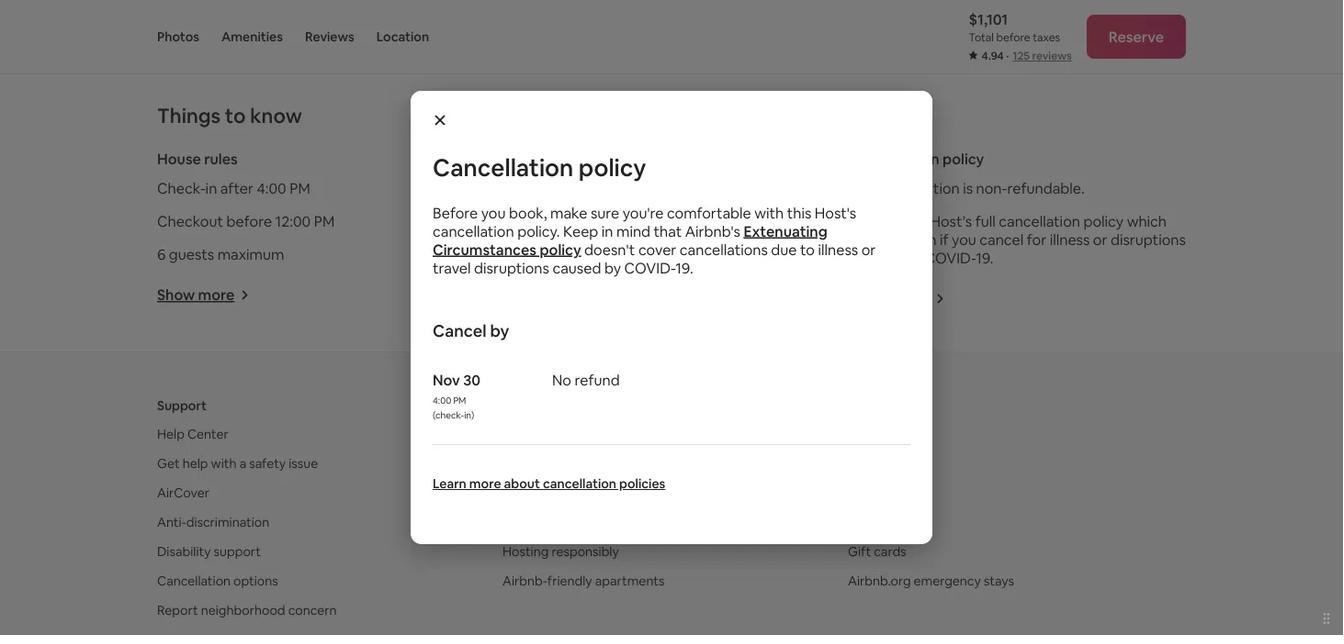 Task type: vqa. For each thing, say whether or not it's contained in the screenshot.
'support' at the left of page
yes



Task type: describe. For each thing, give the bounding box(es) containing it.
disability support link
[[157, 544, 261, 561]]

non-
[[976, 179, 1008, 198]]

(check-
[[433, 409, 464, 421]]

policy inside review the host's full cancellation policy which applies even if you cancel for illness or disruptions caused by covid-19.
[[1084, 212, 1124, 231]]

by inside doesn't cover cancellations due to illness or travel disruptions caused by covid-19.
[[605, 259, 621, 278]]

caused inside review the host's full cancellation policy which applies even if you cancel for illness or disruptions caused by covid-19.
[[853, 249, 902, 268]]

30
[[463, 371, 481, 390]]

$1,101
[[969, 10, 1008, 28]]

0 vertical spatial alarm
[[630, 179, 668, 198]]

or inside doesn't cover cancellations due to illness or travel disruptions caused by covid-19.
[[862, 240, 876, 259]]

photos button
[[157, 0, 199, 74]]

learn more about cancellation policies link
[[433, 476, 666, 493]]

doesn't
[[585, 240, 635, 259]]

total
[[969, 30, 994, 45]]

mind
[[617, 222, 651, 241]]

is
[[963, 179, 973, 198]]

hosting resources
[[503, 485, 610, 502]]

19. inside review the host's full cancellation policy which applies even if you cancel for illness or disruptions caused by covid-19.
[[976, 249, 994, 268]]

disability support
[[157, 544, 261, 561]]

smoke alarm
[[505, 245, 592, 264]]

host's
[[815, 204, 857, 222]]

report neighborhood concern link
[[157, 603, 337, 620]]

airbnb-
[[503, 574, 548, 590]]

airbnb-friendly apartments link
[[503, 574, 665, 590]]

anti-discrimination link
[[157, 515, 269, 531]]

covid- inside review the host's full cancellation policy which applies even if you cancel for illness or disruptions caused by covid-19.
[[925, 249, 976, 268]]

this
[[787, 204, 812, 222]]

0 vertical spatial in
[[206, 179, 217, 198]]

this reservation is non-refundable.
[[853, 179, 1085, 198]]

with inside before you book, make sure you're comfortable with this host's cancellation policy. keep in mind that airbnb's
[[755, 204, 784, 222]]

that
[[654, 222, 682, 241]]

support
[[157, 398, 207, 414]]

concern
[[288, 603, 337, 620]]

airbnb-friendly apartments
[[503, 574, 665, 590]]

0 vertical spatial pm
[[290, 179, 310, 198]]

refundable.
[[1008, 179, 1085, 198]]

gift cards link
[[848, 544, 907, 561]]

0 horizontal spatial or
[[695, 212, 709, 231]]

cancel
[[980, 230, 1024, 249]]

safety & property
[[505, 150, 628, 168]]

stays
[[984, 574, 1015, 590]]

more for learn
[[469, 476, 501, 493]]

help center
[[157, 427, 229, 443]]

cancellation options link
[[157, 574, 278, 590]]

about
[[504, 476, 540, 493]]

show more
[[157, 286, 235, 305]]

cancellation inside review the host's full cancellation policy which applies even if you cancel for illness or disruptions caused by covid-19.
[[999, 212, 1081, 231]]

gift
[[848, 544, 871, 561]]

issue
[[289, 456, 318, 473]]

taxes
[[1033, 30, 1061, 45]]

airbnb's
[[685, 222, 741, 241]]

refund
[[575, 371, 620, 390]]

cancellation policy for is
[[853, 150, 985, 168]]

circumstances
[[433, 240, 537, 259]]

nov
[[433, 371, 460, 390]]

extenuating
[[744, 222, 828, 241]]

apartments
[[595, 574, 665, 590]]

pool/hot
[[505, 212, 564, 231]]

show
[[157, 286, 195, 305]]

show more button
[[157, 286, 249, 305]]

4.94 · 125 reviews
[[982, 49, 1072, 63]]

help
[[157, 427, 185, 443]]

in)
[[464, 409, 474, 421]]

cancellation policy for book,
[[433, 153, 646, 183]]

doesn't cover cancellations due to illness or travel disruptions caused by covid-19.
[[433, 240, 876, 278]]

cancel by
[[433, 321, 509, 342]]

disability
[[157, 544, 211, 561]]

after
[[220, 179, 254, 198]]

aircover link
[[157, 485, 210, 502]]

full
[[976, 212, 996, 231]]

house
[[157, 150, 201, 168]]

hosting for hosting responsibly
[[503, 544, 549, 561]]

cancellations
[[680, 240, 768, 259]]

resources
[[552, 485, 610, 502]]

things
[[157, 103, 221, 129]]

reported
[[697, 179, 758, 198]]

policy up "is"
[[943, 150, 985, 168]]

support
[[214, 544, 261, 561]]

airbnb.org emergency stays
[[848, 574, 1015, 590]]

amenities button
[[221, 0, 283, 74]]

cancellation options
[[157, 574, 278, 590]]

if
[[940, 230, 949, 249]]

caused inside doesn't cover cancellations due to illness or travel disruptions caused by covid-19.
[[553, 259, 601, 278]]

responsibly
[[552, 544, 619, 561]]

sure
[[591, 204, 620, 222]]

0 horizontal spatial alarm
[[554, 245, 592, 264]]

help
[[183, 456, 208, 473]]

for
[[1027, 230, 1047, 249]]

the
[[904, 212, 927, 231]]

a for gate
[[649, 212, 657, 231]]

even
[[904, 230, 937, 249]]

a for safety
[[240, 456, 246, 473]]

check-
[[157, 179, 206, 198]]

nov 30 4:00 pm (check-in)
[[433, 371, 481, 421]]

6
[[157, 245, 166, 264]]



Task type: locate. For each thing, give the bounding box(es) containing it.
not
[[671, 179, 694, 198]]

4:00 inside nov 30 4:00 pm (check-in)
[[433, 395, 451, 407]]

you right if on the right top of the page
[[952, 230, 977, 249]]

1 vertical spatial with
[[211, 456, 237, 473]]

19. down the full
[[976, 249, 994, 268]]

0 horizontal spatial illness
[[818, 240, 858, 259]]

0 horizontal spatial before
[[227, 212, 272, 231]]

disruptions inside doesn't cover cancellations due to illness or travel disruptions caused by covid-19.
[[474, 259, 549, 278]]

to left know
[[225, 103, 246, 129]]

alarm up you're
[[630, 179, 668, 198]]

1 horizontal spatial disruptions
[[1111, 230, 1186, 249]]

before up ·
[[997, 30, 1031, 45]]

tub
[[567, 212, 590, 231]]

illness down the host's
[[818, 240, 858, 259]]

or down review in the top of the page
[[862, 240, 876, 259]]

0 horizontal spatial covid-
[[624, 259, 676, 278]]

review
[[853, 212, 901, 231]]

more
[[198, 286, 235, 305], [469, 476, 501, 493]]

comfortable
[[667, 204, 751, 222]]

policy
[[943, 150, 985, 168], [579, 153, 646, 183], [1084, 212, 1124, 231], [540, 240, 581, 259]]

reserve button
[[1087, 15, 1186, 59]]

by down mind
[[605, 259, 621, 278]]

0 horizontal spatial more
[[198, 286, 235, 305]]

airbnb.org emergency stays link
[[848, 574, 1015, 590]]

caused down 'keep' at the left
[[553, 259, 601, 278]]

1 horizontal spatial you
[[952, 230, 977, 249]]

book,
[[509, 204, 547, 222]]

hosting responsibly
[[503, 544, 619, 561]]

pm inside nov 30 4:00 pm (check-in)
[[453, 395, 466, 407]]

location button
[[377, 0, 429, 74]]

1 vertical spatial disruptions
[[474, 259, 549, 278]]

in
[[206, 179, 217, 198], [602, 222, 613, 241]]

policy up "sure"
[[579, 153, 646, 183]]

policy inside extenuating circumstances policy
[[540, 240, 581, 259]]

which
[[1127, 212, 1167, 231]]

illness inside doesn't cover cancellations due to illness or travel disruptions caused by covid-19.
[[818, 240, 858, 259]]

2 horizontal spatial pm
[[453, 395, 466, 407]]

0 vertical spatial before
[[997, 30, 1031, 45]]

no refund
[[552, 371, 620, 390]]

anti-discrimination
[[157, 515, 269, 531]]

photos
[[157, 28, 199, 45]]

policies
[[619, 476, 666, 493]]

19. down 'that' on the top of the page
[[676, 259, 693, 278]]

0 vertical spatial with
[[755, 204, 784, 222]]

1 hosting from the top
[[503, 485, 549, 502]]

by left if on the right top of the page
[[905, 249, 922, 268]]

cancellation inside dialog
[[433, 153, 574, 183]]

due
[[771, 240, 797, 259]]

12:00
[[275, 212, 311, 231]]

1 horizontal spatial caused
[[853, 249, 902, 268]]

0 horizontal spatial 19.
[[676, 259, 693, 278]]

options
[[234, 574, 278, 590]]

host's
[[930, 212, 972, 231]]

checkout
[[157, 212, 223, 231]]

4.94
[[982, 49, 1004, 63]]

neighborhood
[[201, 603, 285, 620]]

guests
[[169, 245, 214, 264]]

1 vertical spatial 4:00
[[433, 395, 451, 407]]

learn more about cancellation policies
[[433, 476, 666, 493]]

maximum
[[218, 245, 284, 264]]

more for show
[[198, 286, 235, 305]]

with left this
[[755, 204, 784, 222]]

extenuating circumstances policy link
[[433, 222, 828, 259]]

illness right for
[[1050, 230, 1090, 249]]

pm right 12:00
[[314, 212, 335, 231]]

you inside before you book, make sure you're comfortable with this host's cancellation policy. keep in mind that airbnb's
[[481, 204, 506, 222]]

by inside review the host's full cancellation policy which applies even if you cancel for illness or disruptions caused by covid-19.
[[905, 249, 922, 268]]

reviews button
[[305, 0, 354, 74]]

checkout before 12:00 pm
[[157, 212, 335, 231]]

help center link
[[157, 427, 229, 443]]

6 guests maximum
[[157, 245, 284, 264]]

1 horizontal spatial 4:00
[[433, 395, 451, 407]]

1 horizontal spatial pm
[[314, 212, 335, 231]]

0 vertical spatial to
[[225, 103, 246, 129]]

safety
[[505, 150, 550, 168]]

with right help
[[211, 456, 237, 473]]

19. inside doesn't cover cancellations due to illness or travel disruptions caused by covid-19.
[[676, 259, 693, 278]]

0 horizontal spatial a
[[240, 456, 246, 473]]

more right the show
[[198, 286, 235, 305]]

reviews
[[305, 28, 354, 45]]

reservation
[[884, 179, 960, 198]]

review the host's full cancellation policy which applies even if you cancel for illness or disruptions caused by covid-19.
[[853, 212, 1186, 268]]

1 horizontal spatial with
[[755, 204, 784, 222]]

1 vertical spatial alarm
[[554, 245, 592, 264]]

with
[[755, 204, 784, 222], [211, 456, 237, 473]]

2 horizontal spatial by
[[905, 249, 922, 268]]

aircover
[[157, 485, 210, 502]]

2 horizontal spatial cancellation
[[999, 212, 1081, 231]]

pool/hot tub without a gate or lock
[[505, 212, 740, 231]]

or inside review the host's full cancellation policy which applies even if you cancel for illness or disruptions caused by covid-19.
[[1093, 230, 1108, 249]]

1 vertical spatial hosting
[[503, 544, 549, 561]]

125 reviews button
[[1013, 49, 1072, 63]]

cancellation for you
[[433, 153, 574, 183]]

covid- inside doesn't cover cancellations due to illness or travel disruptions caused by covid-19.
[[624, 259, 676, 278]]

monoxide
[[559, 179, 626, 198]]

1 horizontal spatial cancellation policy
[[853, 150, 985, 168]]

more right learn
[[469, 476, 501, 493]]

0 vertical spatial 4:00
[[257, 179, 286, 198]]

a left gate
[[649, 212, 657, 231]]

carbon
[[505, 179, 556, 198]]

1 vertical spatial pm
[[314, 212, 335, 231]]

airbnb.org
[[848, 574, 911, 590]]

0 vertical spatial more
[[198, 286, 235, 305]]

pm for checkout before 12:00 pm
[[314, 212, 335, 231]]

you inside review the host's full cancellation policy which applies even if you cancel for illness or disruptions caused by covid-19.
[[952, 230, 977, 249]]

2 hosting from the top
[[503, 544, 549, 561]]

policy down "tub"
[[540, 240, 581, 259]]

cards
[[874, 544, 907, 561]]

by right cancel
[[490, 321, 509, 342]]

before
[[997, 30, 1031, 45], [227, 212, 272, 231]]

1 horizontal spatial a
[[649, 212, 657, 231]]

pm up 12:00
[[290, 179, 310, 198]]

0 horizontal spatial cancellation policy
[[433, 153, 646, 183]]

1 horizontal spatial cancellation
[[543, 476, 617, 493]]

1 horizontal spatial to
[[800, 240, 815, 259]]

a
[[649, 212, 657, 231], [240, 456, 246, 473]]

hosting for hosting resources
[[503, 485, 549, 502]]

to
[[225, 103, 246, 129], [800, 240, 815, 259]]

125
[[1013, 49, 1030, 63]]

caused down review in the top of the page
[[853, 249, 902, 268]]

anti-
[[157, 515, 186, 531]]

pm up in)
[[453, 395, 466, 407]]

cancellation inside before you book, make sure you're comfortable with this host's cancellation policy. keep in mind that airbnb's
[[433, 222, 514, 241]]

pm
[[290, 179, 310, 198], [314, 212, 335, 231], [453, 395, 466, 407]]

1 vertical spatial a
[[240, 456, 246, 473]]

make
[[550, 204, 588, 222]]

4:00 up (check- on the left of the page
[[433, 395, 451, 407]]

0 horizontal spatial cancellation
[[433, 222, 514, 241]]

1 horizontal spatial covid-
[[925, 249, 976, 268]]

2 vertical spatial pm
[[453, 395, 466, 407]]

0 horizontal spatial caused
[[553, 259, 601, 278]]

0 horizontal spatial in
[[206, 179, 217, 198]]

1 vertical spatial in
[[602, 222, 613, 241]]

before up the maximum
[[227, 212, 272, 231]]

1 horizontal spatial more
[[469, 476, 501, 493]]

0 horizontal spatial by
[[490, 321, 509, 342]]

more inside cancellation policy dialog
[[469, 476, 501, 493]]

0 horizontal spatial cancellation
[[157, 574, 231, 590]]

keep
[[563, 222, 599, 241]]

this
[[853, 179, 881, 198]]

to inside doesn't cover cancellations due to illness or travel disruptions caused by covid-19.
[[800, 240, 815, 259]]

cancellation
[[999, 212, 1081, 231], [433, 222, 514, 241], [543, 476, 617, 493]]

1 horizontal spatial by
[[605, 259, 621, 278]]

1 horizontal spatial or
[[862, 240, 876, 259]]

you're
[[623, 204, 664, 222]]

check-in after 4:00 pm
[[157, 179, 310, 198]]

get help with a safety issue link
[[157, 456, 318, 473]]

$1,101 total before taxes
[[969, 10, 1061, 45]]

a left safety
[[240, 456, 246, 473]]

0 horizontal spatial 4:00
[[257, 179, 286, 198]]

hosting responsibly link
[[503, 544, 619, 561]]

1 horizontal spatial alarm
[[630, 179, 668, 198]]

4:00 right after
[[257, 179, 286, 198]]

cancellation policy dialog
[[411, 91, 933, 545]]

report neighborhood concern
[[157, 603, 337, 620]]

cancellation up book,
[[433, 153, 574, 183]]

0 vertical spatial hosting
[[503, 485, 549, 502]]

alarm
[[630, 179, 668, 198], [554, 245, 592, 264]]

policy.
[[518, 222, 560, 241]]

cancellation policy up the 'reservation'
[[853, 150, 985, 168]]

policy left which
[[1084, 212, 1124, 231]]

2 horizontal spatial or
[[1093, 230, 1108, 249]]

0 horizontal spatial disruptions
[[474, 259, 549, 278]]

without
[[594, 212, 646, 231]]

cancellation policy inside cancellation policy dialog
[[433, 153, 646, 183]]

get help with a safety issue
[[157, 456, 318, 473]]

1 vertical spatial more
[[469, 476, 501, 493]]

0 vertical spatial disruptions
[[1111, 230, 1186, 249]]

1 vertical spatial to
[[800, 240, 815, 259]]

or left which
[[1093, 230, 1108, 249]]

1 vertical spatial you
[[952, 230, 977, 249]]

0 horizontal spatial with
[[211, 456, 237, 473]]

cancellation policy
[[853, 150, 985, 168], [433, 153, 646, 183]]

0 horizontal spatial pm
[[290, 179, 310, 198]]

pm for nov 30 4:00 pm (check-in)
[[453, 395, 466, 407]]

no
[[552, 371, 572, 390]]

covid- down mind
[[624, 259, 676, 278]]

disruptions inside review the host's full cancellation policy which applies even if you cancel for illness or disruptions caused by covid-19.
[[1111, 230, 1186, 249]]

know
[[250, 103, 302, 129]]

in inside before you book, make sure you're comfortable with this host's cancellation policy. keep in mind that airbnb's
[[602, 222, 613, 241]]

cancellation policy up book,
[[433, 153, 646, 183]]

1 horizontal spatial before
[[997, 30, 1031, 45]]

0 horizontal spatial to
[[225, 103, 246, 129]]

1 vertical spatial before
[[227, 212, 272, 231]]

before
[[433, 204, 478, 222]]

you left book,
[[481, 204, 506, 222]]

cancellation for reservation
[[853, 150, 940, 168]]

1 horizontal spatial in
[[602, 222, 613, 241]]

&
[[553, 150, 563, 168]]

1 horizontal spatial cancellation
[[433, 153, 574, 183]]

0 vertical spatial a
[[649, 212, 657, 231]]

cancellation up the 'reservation'
[[853, 150, 940, 168]]

before inside $1,101 total before taxes
[[997, 30, 1031, 45]]

cancellation down disability
[[157, 574, 231, 590]]

or left lock
[[695, 212, 709, 231]]

0 vertical spatial you
[[481, 204, 506, 222]]

1 horizontal spatial 19.
[[976, 249, 994, 268]]

2 horizontal spatial cancellation
[[853, 150, 940, 168]]

alarm down 'keep' at the left
[[554, 245, 592, 264]]

illness inside review the host's full cancellation policy which applies even if you cancel for illness or disruptions caused by covid-19.
[[1050, 230, 1090, 249]]

hosting
[[503, 485, 549, 502], [503, 544, 549, 561]]

covid- down the host's
[[925, 249, 976, 268]]

cover
[[639, 240, 677, 259]]

safety
[[249, 456, 286, 473]]

house rules
[[157, 150, 238, 168]]

to right "due"
[[800, 240, 815, 259]]

1 horizontal spatial illness
[[1050, 230, 1090, 249]]

discrimination
[[186, 515, 269, 531]]

learn
[[433, 476, 467, 493]]

0 horizontal spatial you
[[481, 204, 506, 222]]



